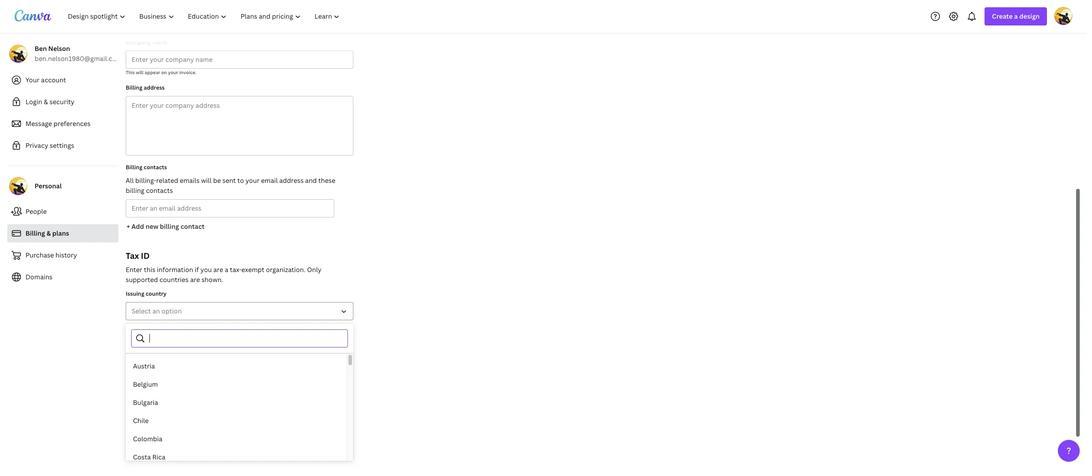 Task type: locate. For each thing, give the bounding box(es) containing it.
1 tax from the top
[[126, 251, 139, 262]]

1 vertical spatial tax
[[126, 368, 135, 376]]

you
[[201, 266, 212, 274]]

are up shown.
[[213, 266, 223, 274]]

ben nelson ben.nelson1980@gmail.com
[[35, 44, 122, 63]]

billing for billing address
[[126, 84, 142, 92]]

on
[[161, 69, 167, 76], [161, 400, 167, 406]]

1 vertical spatial this
[[126, 357, 135, 363]]

your
[[168, 69, 178, 76], [246, 176, 260, 185], [200, 357, 211, 363], [168, 400, 178, 406]]

tax-
[[230, 266, 242, 274]]

austria button
[[126, 358, 347, 376]]

people link
[[7, 203, 118, 221]]

select an option
[[132, 307, 182, 316]]

name down option
[[167, 326, 182, 334]]

contacts up billing-
[[144, 164, 167, 171]]

appear
[[145, 69, 160, 76], [145, 400, 160, 406]]

0 horizontal spatial a
[[225, 266, 228, 274]]

1 vertical spatial will
[[201, 176, 212, 185]]

name right "company"
[[153, 38, 167, 46]]

0 horizontal spatial address
[[144, 84, 165, 92]]

countries
[[160, 276, 189, 284]]

& for security
[[44, 98, 48, 106]]

a left the tax-
[[225, 266, 228, 274]]

0 vertical spatial tax
[[126, 251, 139, 262]]

this will appear on your invoice. up billing address
[[126, 69, 197, 76]]

&
[[44, 98, 48, 106], [47, 229, 51, 238]]

enter
[[126, 266, 142, 274]]

tax
[[212, 357, 218, 363]]

this up billing address
[[126, 69, 135, 76]]

1 vertical spatial billing
[[160, 222, 179, 231]]

address
[[144, 84, 165, 92], [279, 176, 304, 185]]

name right the
[[149, 357, 161, 363]]

purchase history
[[26, 251, 77, 260]]

0 horizontal spatial are
[[190, 276, 200, 284]]

billing & plans link
[[7, 225, 118, 243]]

0 vertical spatial id
[[141, 251, 150, 262]]

1 vertical spatial id
[[136, 368, 142, 376]]

preferences
[[54, 119, 91, 128]]

& inside "link"
[[47, 229, 51, 238]]

id for tax id enter this information if you are a tax-exempt organization. only supported countries are shown.
[[141, 251, 150, 262]]

will
[[136, 69, 144, 76], [201, 176, 212, 185], [136, 400, 144, 406]]

billing
[[126, 84, 142, 92], [126, 164, 142, 171], [26, 229, 45, 238]]

name
[[153, 38, 167, 46], [167, 326, 182, 334], [149, 357, 161, 363]]

address inside all billing-related emails will be sent to your email address and these billing contacts
[[279, 176, 304, 185]]

privacy settings
[[26, 141, 74, 150]]

0 vertical spatial invoice.
[[179, 69, 197, 76]]

on up billing address
[[161, 69, 167, 76]]

create
[[993, 12, 1013, 21]]

legal
[[126, 326, 140, 334]]

1 horizontal spatial a
[[1015, 12, 1018, 21]]

1 vertical spatial &
[[47, 229, 51, 238]]

tax
[[126, 251, 139, 262], [126, 368, 135, 376]]

appear down belgium
[[145, 400, 160, 406]]

2 vertical spatial this
[[126, 400, 135, 406]]

this up chile
[[126, 400, 135, 406]]

id
[[141, 251, 150, 262], [136, 368, 142, 376]]

0 vertical spatial are
[[213, 266, 223, 274]]

the
[[141, 357, 148, 363]]

& right login
[[44, 98, 48, 106]]

login & security
[[26, 98, 74, 106]]

are down if
[[190, 276, 200, 284]]

people
[[26, 207, 47, 216]]

billing right new
[[160, 222, 179, 231]]

ben nelson image
[[1055, 7, 1073, 25]]

contacts down related
[[146, 186, 173, 195]]

0 horizontal spatial billing
[[126, 186, 144, 195]]

1 vertical spatial on
[[161, 400, 167, 406]]

personal
[[35, 182, 62, 190]]

appear up billing address
[[145, 69, 160, 76]]

nelson
[[48, 44, 70, 53]]

0 vertical spatial billing
[[126, 84, 142, 92]]

3 this from the top
[[126, 400, 135, 406]]

create a design button
[[985, 7, 1047, 26]]

2 vertical spatial will
[[136, 400, 144, 406]]

will up chile
[[136, 400, 144, 406]]

your account
[[26, 76, 66, 84]]

this will appear on your invoice.
[[126, 69, 197, 76], [126, 400, 197, 406]]

list box
[[126, 358, 347, 470]]

chile option
[[126, 412, 347, 431]]

1 appear from the top
[[145, 69, 160, 76]]

purchase
[[26, 251, 54, 260]]

1 vertical spatial appear
[[145, 400, 160, 406]]

2 vertical spatial billing
[[26, 229, 45, 238]]

0 vertical spatial address
[[144, 84, 165, 92]]

will up billing address
[[136, 69, 144, 76]]

will inside all billing-related emails will be sent to your email address and these billing contacts
[[201, 176, 212, 185]]

this
[[126, 69, 135, 76], [126, 357, 135, 363], [126, 400, 135, 406]]

1 vertical spatial address
[[279, 176, 304, 185]]

Enter your tax ID text field
[[132, 381, 348, 399]]

supported
[[126, 276, 158, 284]]

1 horizontal spatial address
[[279, 176, 304, 185]]

a left the 'design'
[[1015, 12, 1018, 21]]

your account link
[[7, 71, 118, 89]]

billing inside billing & plans "link"
[[26, 229, 45, 238]]

austria
[[133, 362, 155, 371]]

list box containing austria
[[126, 358, 347, 470]]

0 vertical spatial on
[[161, 69, 167, 76]]

0 vertical spatial &
[[44, 98, 48, 106]]

& left plans
[[47, 229, 51, 238]]

select
[[132, 307, 151, 316]]

Select an option button
[[126, 303, 354, 321]]

message preferences link
[[7, 115, 118, 133]]

information
[[157, 266, 193, 274]]

organization.
[[266, 266, 306, 274]]

id inside tax id enter this information if you are a tax-exempt organization. only supported countries are shown.
[[141, 251, 150, 262]]

1 vertical spatial a
[[225, 266, 228, 274]]

& for plans
[[47, 229, 51, 238]]

bulgaria option
[[126, 394, 347, 412]]

0 vertical spatial appear
[[145, 69, 160, 76]]

tax up enter
[[126, 251, 139, 262]]

only
[[307, 266, 322, 274]]

1 vertical spatial this will appear on your invoice.
[[126, 400, 197, 406]]

2 tax from the top
[[126, 368, 135, 376]]

a inside the create a design dropdown button
[[1015, 12, 1018, 21]]

if
[[195, 266, 199, 274]]

plans
[[52, 229, 69, 238]]

id up this
[[141, 251, 150, 262]]

1 vertical spatial contacts
[[146, 186, 173, 195]]

billing & plans
[[26, 229, 69, 238]]

costa rica
[[133, 453, 165, 462]]

on right bulgaria
[[161, 400, 167, 406]]

+
[[127, 222, 130, 231]]

company name
[[126, 38, 167, 46]]

1 vertical spatial billing
[[126, 164, 142, 171]]

country
[[146, 290, 167, 298]]

billing for billing contacts
[[126, 164, 142, 171]]

this will appear on your invoice. down belgium
[[126, 400, 197, 406]]

2 this from the top
[[126, 357, 135, 363]]

1 vertical spatial invoice.
[[179, 400, 197, 406]]

a inside tax id enter this information if you are a tax-exempt organization. only supported countries are shown.
[[225, 266, 228, 274]]

contacts
[[144, 164, 167, 171], [146, 186, 173, 195]]

billing down all
[[126, 186, 144, 195]]

Enter your legal company name text field
[[132, 339, 348, 356]]

id down is
[[136, 368, 142, 376]]

invoice.
[[179, 69, 197, 76], [179, 400, 197, 406]]

billing inside all billing-related emails will be sent to your email address and these billing contacts
[[126, 186, 144, 195]]

+ add new billing contact button
[[126, 218, 205, 236]]

0 vertical spatial this
[[126, 69, 135, 76]]

message preferences
[[26, 119, 91, 128]]

tax inside tax id enter this information if you are a tax-exempt organization. only supported countries are shown.
[[126, 251, 139, 262]]

option
[[162, 307, 182, 316]]

Enter your company address text field
[[126, 97, 353, 155]]

this left is
[[126, 357, 135, 363]]

Enter an email address text field
[[132, 200, 329, 217]]

0 vertical spatial a
[[1015, 12, 1018, 21]]

0 vertical spatial billing
[[126, 186, 144, 195]]

1 horizontal spatial billing
[[160, 222, 179, 231]]

1 vertical spatial are
[[190, 276, 200, 284]]

0 vertical spatial this will appear on your invoice.
[[126, 69, 197, 76]]

team
[[126, 436, 147, 447]]

will left be
[[201, 176, 212, 185]]

None search field
[[149, 330, 342, 348]]

2 vertical spatial name
[[149, 357, 161, 363]]

all billing-related emails will be sent to your email address and these billing contacts
[[126, 176, 336, 195]]

tax up belgium
[[126, 368, 135, 376]]

domains link
[[7, 268, 118, 287]]



Task type: vqa. For each thing, say whether or not it's contained in the screenshot.
"Billing" corresponding to Billing & plans
yes



Task type: describe. For each thing, give the bounding box(es) containing it.
company
[[126, 38, 151, 46]]

ben
[[35, 44, 47, 53]]

design
[[1020, 12, 1040, 21]]

chile button
[[126, 412, 347, 431]]

company
[[141, 326, 166, 334]]

new
[[146, 222, 158, 231]]

2 on from the top
[[161, 400, 167, 406]]

tax for tax id enter this information if you are a tax-exempt organization. only supported countries are shown.
[[126, 251, 139, 262]]

this is the name registered under your tax id.
[[126, 357, 225, 363]]

contact
[[181, 222, 205, 231]]

0 vertical spatial contacts
[[144, 164, 167, 171]]

message
[[26, 119, 52, 128]]

these
[[318, 176, 336, 185]]

sent
[[223, 176, 236, 185]]

costa
[[133, 453, 151, 462]]

login & security link
[[7, 93, 118, 111]]

emails
[[180, 176, 200, 185]]

1 invoice. from the top
[[179, 69, 197, 76]]

shown.
[[202, 276, 223, 284]]

costa rica button
[[126, 449, 347, 467]]

tax id enter this information if you are a tax-exempt organization. only supported countries are shown.
[[126, 251, 322, 284]]

1 on from the top
[[161, 69, 167, 76]]

colombia option
[[126, 431, 347, 449]]

is
[[136, 357, 139, 363]]

1 this will appear on your invoice. from the top
[[126, 69, 197, 76]]

1 horizontal spatial are
[[213, 266, 223, 274]]

austria option
[[126, 358, 347, 376]]

bulgaria
[[133, 399, 158, 407]]

contacts inside all billing-related emails will be sent to your email address and these billing contacts
[[146, 186, 173, 195]]

colombia
[[133, 435, 162, 444]]

your inside all billing-related emails will be sent to your email address and these billing contacts
[[246, 176, 260, 185]]

your
[[26, 76, 39, 84]]

privacy
[[26, 141, 48, 150]]

this for enter your legal company name text box
[[126, 357, 135, 363]]

create a design
[[993, 12, 1040, 21]]

this
[[144, 266, 155, 274]]

issuing country
[[126, 290, 167, 298]]

bulgaria button
[[126, 394, 347, 412]]

id for tax id
[[136, 368, 142, 376]]

account
[[41, 76, 66, 84]]

to
[[237, 176, 244, 185]]

exempt
[[242, 266, 265, 274]]

security
[[50, 98, 74, 106]]

this for enter your tax id text box
[[126, 400, 135, 406]]

costa rica option
[[126, 449, 347, 467]]

legal company name
[[126, 326, 182, 334]]

belgium option
[[126, 376, 347, 394]]

purchase history link
[[7, 246, 118, 265]]

id.
[[220, 357, 225, 363]]

1 vertical spatial name
[[167, 326, 182, 334]]

2 invoice. from the top
[[179, 400, 197, 406]]

and
[[305, 176, 317, 185]]

billing address
[[126, 84, 165, 92]]

under
[[186, 357, 199, 363]]

tax id
[[126, 368, 142, 376]]

belgium
[[133, 380, 158, 389]]

related
[[156, 176, 178, 185]]

1 this from the top
[[126, 69, 135, 76]]

top level navigation element
[[62, 7, 348, 26]]

login
[[26, 98, 42, 106]]

billing-
[[135, 176, 156, 185]]

add
[[132, 222, 144, 231]]

privacy settings link
[[7, 137, 118, 155]]

tax for tax id
[[126, 368, 135, 376]]

an
[[152, 307, 160, 316]]

2 appear from the top
[[145, 400, 160, 406]]

0 vertical spatial will
[[136, 69, 144, 76]]

all
[[126, 176, 134, 185]]

chile
[[133, 417, 149, 426]]

ben.nelson1980@gmail.com
[[35, 54, 122, 63]]

2 this will appear on your invoice. from the top
[[126, 400, 197, 406]]

email
[[261, 176, 278, 185]]

settings
[[50, 141, 74, 150]]

0 vertical spatial name
[[153, 38, 167, 46]]

belgium button
[[126, 376, 347, 394]]

history
[[55, 251, 77, 260]]

issuing
[[126, 290, 144, 298]]

domains
[[26, 273, 53, 282]]

be
[[213, 176, 221, 185]]

rica
[[152, 453, 165, 462]]

+ add new billing contact
[[127, 222, 205, 231]]

registered
[[162, 357, 185, 363]]

billing inside button
[[160, 222, 179, 231]]

billing contacts
[[126, 164, 167, 171]]

colombia button
[[126, 431, 347, 449]]

Enter your company name text field
[[132, 51, 348, 68]]

billing for billing & plans
[[26, 229, 45, 238]]



